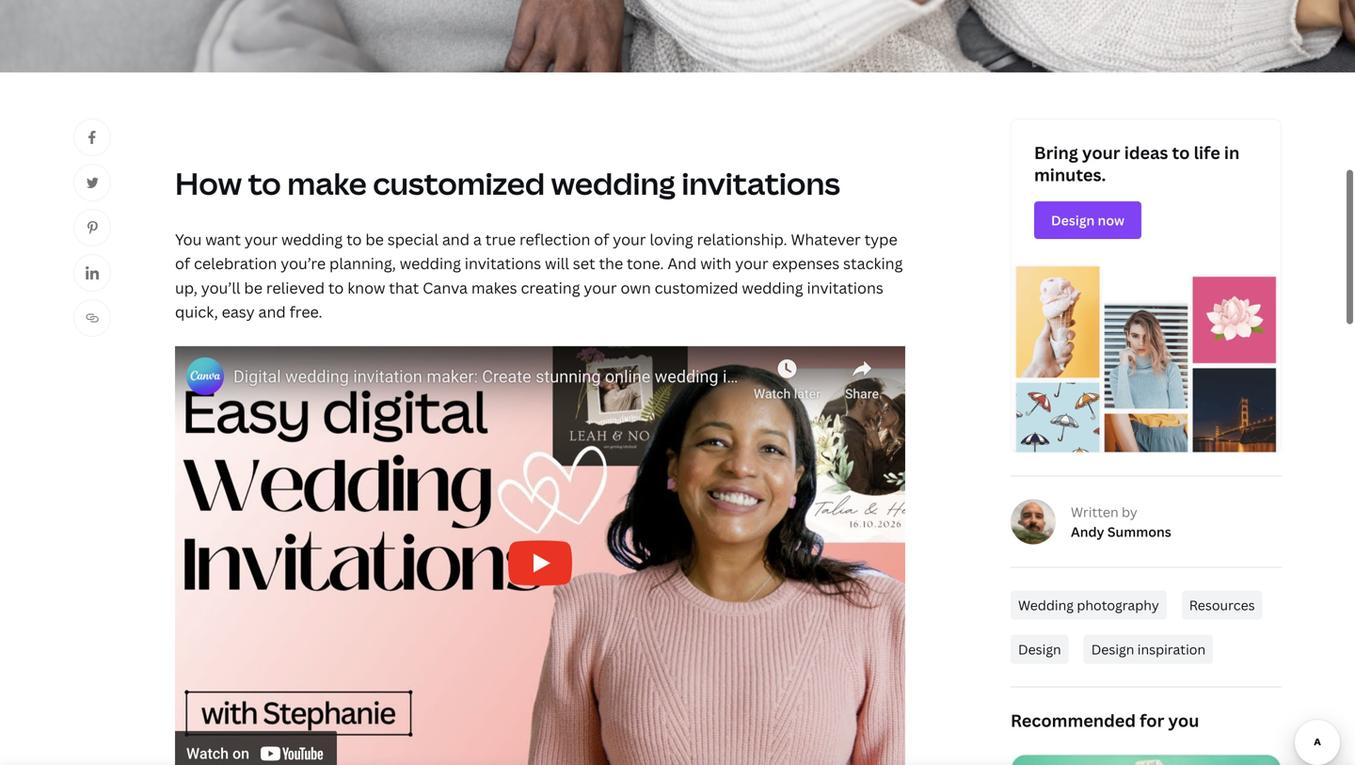 Task type: vqa. For each thing, say whether or not it's contained in the screenshot.
the rightmost team
no



Task type: describe. For each thing, give the bounding box(es) containing it.
how to make customized wedding invitations
[[175, 163, 840, 204]]

0 vertical spatial invitations
[[682, 163, 840, 204]]

design for design
[[1018, 640, 1061, 658]]

tone.
[[627, 253, 664, 274]]

the
[[599, 253, 623, 274]]

wedding down expenses
[[742, 277, 803, 298]]

your inside bring your ideas to life in minutes.
[[1082, 141, 1121, 164]]

bring your ideas to life in minutes.
[[1034, 141, 1240, 186]]

to right how
[[248, 163, 281, 204]]

design link
[[1011, 635, 1069, 664]]

up,
[[175, 277, 198, 298]]

customized inside you want your wedding to be special and a true reflection of your loving relationship. whatever type of celebration you're planning, wedding invitations will set the tone. and with your expenses stacking up, you'll be relieved to know that canva makes creating your own customized wedding invitations quick, easy and free.
[[655, 277, 738, 298]]

to up 'planning,'
[[346, 229, 362, 250]]

0 horizontal spatial customized
[[373, 163, 545, 204]]

written
[[1071, 503, 1119, 521]]

relationship.
[[697, 229, 787, 250]]

whatever
[[791, 229, 861, 250]]

recommended for you
[[1011, 709, 1199, 732]]

1 horizontal spatial of
[[594, 229, 609, 250]]

set
[[573, 253, 595, 274]]

resources
[[1189, 596, 1255, 614]]

in
[[1224, 141, 1240, 164]]

know
[[347, 277, 385, 298]]

reflection
[[520, 229, 590, 250]]

design inspiration
[[1092, 640, 1206, 658]]

0 vertical spatial and
[[442, 229, 470, 250]]

andy
[[1071, 523, 1105, 541]]

0 vertical spatial be
[[366, 229, 384, 250]]

type
[[865, 229, 898, 250]]

own
[[621, 277, 651, 298]]

life
[[1194, 141, 1221, 164]]

bring
[[1034, 141, 1078, 164]]

photography
[[1077, 596, 1159, 614]]

resources link
[[1182, 590, 1263, 620]]

to inside bring your ideas to life in minutes.
[[1172, 141, 1190, 164]]

and
[[668, 253, 697, 274]]

wedding up canva in the left top of the page
[[400, 253, 461, 274]]

make
[[287, 163, 367, 204]]

makes
[[471, 277, 517, 298]]

celebration
[[194, 253, 277, 274]]

with
[[700, 253, 732, 274]]

you're
[[281, 253, 326, 274]]

creating
[[521, 277, 580, 298]]

your up tone.
[[613, 229, 646, 250]]

design inspiration link
[[1084, 635, 1213, 664]]



Task type: locate. For each thing, give the bounding box(es) containing it.
summons
[[1108, 523, 1172, 541]]

for
[[1140, 709, 1165, 732]]

wedding
[[551, 163, 676, 204], [281, 229, 343, 250], [400, 253, 461, 274], [742, 277, 803, 298]]

planning,
[[329, 253, 396, 274]]

invitations down stacking
[[807, 277, 884, 298]]

to
[[1172, 141, 1190, 164], [248, 163, 281, 204], [346, 229, 362, 250], [328, 277, 344, 298]]

relieved
[[266, 277, 325, 298]]

easy
[[222, 302, 255, 322]]

that
[[389, 277, 419, 298]]

you
[[175, 229, 202, 250]]

design down photography
[[1092, 640, 1135, 658]]

0 horizontal spatial of
[[175, 253, 190, 274]]

be up easy
[[244, 277, 263, 298]]

you
[[1168, 709, 1199, 732]]

0 horizontal spatial and
[[258, 302, 286, 322]]

invitations down 'true'
[[465, 253, 541, 274]]

0 vertical spatial of
[[594, 229, 609, 250]]

1 horizontal spatial design
[[1092, 640, 1135, 658]]

design
[[1018, 640, 1061, 658], [1092, 640, 1135, 658]]

by
[[1122, 503, 1138, 521]]

2 design from the left
[[1092, 640, 1135, 658]]

wedding up the in the top of the page
[[551, 163, 676, 204]]

wedding photography link
[[1011, 590, 1167, 620]]

customized
[[373, 163, 545, 204], [655, 277, 738, 298]]

customized down and
[[655, 277, 738, 298]]

of up the in the top of the page
[[594, 229, 609, 250]]

of
[[594, 229, 609, 250], [175, 253, 190, 274]]

true
[[485, 229, 516, 250]]

your down the in the top of the page
[[584, 277, 617, 298]]

invitations up relationship.
[[682, 163, 840, 204]]

0 horizontal spatial be
[[244, 277, 263, 298]]

your down relationship.
[[735, 253, 769, 274]]

special
[[388, 229, 439, 250]]

kira hug image
[[1012, 756, 1281, 765]]

be
[[366, 229, 384, 250], [244, 277, 263, 298]]

invitations
[[682, 163, 840, 204], [465, 253, 541, 274], [807, 277, 884, 298]]

free.
[[289, 302, 322, 322]]

expenses
[[772, 253, 840, 274]]

loving
[[650, 229, 693, 250]]

your
[[1082, 141, 1121, 164], [245, 229, 278, 250], [613, 229, 646, 250], [735, 253, 769, 274], [584, 277, 617, 298]]

and left "a" at the top left of the page
[[442, 229, 470, 250]]

1 vertical spatial and
[[258, 302, 286, 322]]

be up 'planning,'
[[366, 229, 384, 250]]

and
[[442, 229, 470, 250], [258, 302, 286, 322]]

how
[[175, 163, 242, 204]]

quick,
[[175, 302, 218, 322]]

minutes.
[[1034, 163, 1106, 186]]

your left ideas
[[1082, 141, 1121, 164]]

1 vertical spatial be
[[244, 277, 263, 298]]

0 vertical spatial customized
[[373, 163, 545, 204]]

1 vertical spatial invitations
[[465, 253, 541, 274]]

0 horizontal spatial design
[[1018, 640, 1061, 658]]

you'll
[[201, 277, 241, 298]]

design for design inspiration
[[1092, 640, 1135, 658]]

want
[[205, 229, 241, 250]]

wedding
[[1018, 596, 1074, 614]]

bring your ideas to life in minutes. link
[[1011, 119, 1282, 453]]

design down wedding
[[1018, 640, 1061, 658]]

1 horizontal spatial and
[[442, 229, 470, 250]]

1 vertical spatial customized
[[655, 277, 738, 298]]

canva
[[423, 277, 468, 298]]

wedding photography
[[1018, 596, 1159, 614]]

2 vertical spatial invitations
[[807, 277, 884, 298]]

ideas
[[1124, 141, 1168, 164]]

1 horizontal spatial be
[[366, 229, 384, 250]]

will
[[545, 253, 569, 274]]

wedding up you're at top
[[281, 229, 343, 250]]

1 horizontal spatial customized
[[655, 277, 738, 298]]

to left life
[[1172, 141, 1190, 164]]

you want your wedding to be special and a true reflection of your loving relationship. whatever type of celebration you're planning, wedding invitations will set the tone. and with your expenses stacking up, you'll be relieved to know that canva makes creating your own customized wedding invitations quick, easy and free.
[[175, 229, 903, 322]]

1 design from the left
[[1018, 640, 1061, 658]]

to left know
[[328, 277, 344, 298]]

1 vertical spatial of
[[175, 253, 190, 274]]

your up celebration
[[245, 229, 278, 250]]

of up up,
[[175, 253, 190, 274]]

and down relieved
[[258, 302, 286, 322]]

customized up "a" at the top left of the page
[[373, 163, 545, 204]]

inspiration
[[1138, 640, 1206, 658]]

recommended
[[1011, 709, 1136, 732]]

written by andy summons
[[1071, 503, 1172, 541]]

a
[[473, 229, 482, 250]]

stacking
[[843, 253, 903, 274]]



